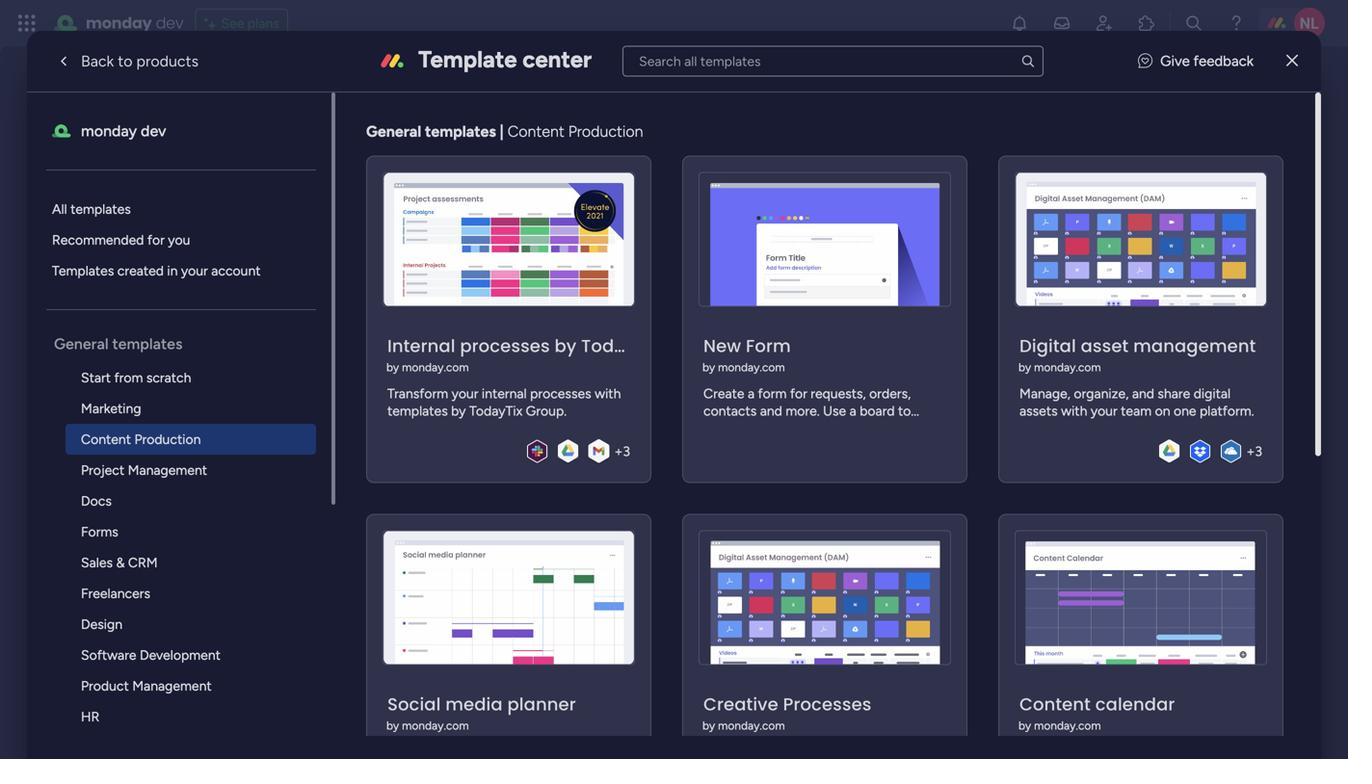Task type: locate. For each thing, give the bounding box(es) containing it.
monday.com down internal
[[402, 360, 469, 374]]

development
[[140, 647, 221, 663]]

digital
[[1194, 386, 1231, 402]]

project management
[[81, 462, 207, 478]]

monday.com inside creative processes by monday.com
[[718, 719, 785, 733]]

from
[[114, 370, 143, 386]]

organize,
[[1074, 386, 1129, 402]]

management down development
[[132, 678, 212, 694]]

1 horizontal spatial + 3
[[1246, 443, 1262, 460]]

your left internal
[[452, 386, 478, 402]]

1 + 3 from the left
[[614, 443, 630, 460]]

&
[[116, 555, 125, 571]]

processes
[[783, 692, 872, 717]]

1 + from the left
[[614, 443, 623, 460]]

2 horizontal spatial content
[[1019, 692, 1091, 717]]

todaytix inside internal processes by todaytix group by monday.com
[[581, 334, 659, 359]]

todaytix down internal
[[469, 403, 522, 419]]

1 vertical spatial production
[[134, 431, 201, 448]]

recommended
[[52, 232, 144, 248]]

account
[[211, 263, 261, 279]]

0 horizontal spatial + 3
[[614, 443, 630, 460]]

sales & crm
[[81, 555, 158, 571]]

production
[[568, 122, 643, 141], [134, 431, 201, 448]]

monday.com down digital
[[1034, 360, 1101, 374]]

with
[[595, 386, 621, 402], [1061, 403, 1087, 419]]

monday
[[86, 12, 152, 34], [81, 122, 137, 140]]

0 vertical spatial monday
[[86, 12, 152, 34]]

monday dev down to
[[81, 122, 166, 140]]

0 horizontal spatial content
[[81, 431, 131, 448]]

created
[[117, 263, 164, 279]]

1 horizontal spatial 3
[[1255, 443, 1262, 460]]

processes up internal
[[460, 334, 550, 359]]

templates
[[425, 122, 496, 141], [70, 201, 131, 217], [112, 335, 183, 353], [387, 403, 448, 419]]

production down center
[[568, 122, 643, 141]]

management for project management
[[128, 462, 207, 478]]

management
[[128, 462, 207, 478], [132, 678, 212, 694]]

platform.
[[1200, 403, 1254, 419]]

0 vertical spatial with
[[595, 386, 621, 402]]

templates for all templates
[[70, 201, 131, 217]]

internal
[[387, 334, 455, 359]]

None search field
[[623, 46, 1043, 77]]

your inside 'explore' element
[[181, 263, 208, 279]]

with down organize, at the right bottom of page
[[1061, 403, 1087, 419]]

scratch
[[146, 370, 191, 386]]

general templates heading
[[54, 333, 331, 355]]

2 vertical spatial content
[[1019, 692, 1091, 717]]

processes inside transform your internal processes with templates by todaytix group.
[[530, 386, 591, 402]]

recommended for you
[[52, 232, 190, 248]]

0 vertical spatial production
[[568, 122, 643, 141]]

2 horizontal spatial your
[[1091, 403, 1117, 419]]

asset
[[1081, 334, 1129, 359]]

0 horizontal spatial your
[[181, 263, 208, 279]]

3 for management
[[1255, 443, 1262, 460]]

monday.com down calendar
[[1034, 719, 1101, 733]]

your
[[181, 263, 208, 279], [452, 386, 478, 402], [1091, 403, 1117, 419]]

0 vertical spatial todaytix
[[581, 334, 659, 359]]

templates inside heading
[[112, 335, 183, 353]]

2 + 3 from the left
[[1246, 443, 1262, 460]]

0 vertical spatial general
[[366, 122, 421, 141]]

plans
[[247, 15, 279, 31]]

see plans button
[[195, 9, 288, 38]]

1 horizontal spatial production
[[568, 122, 643, 141]]

product
[[81, 678, 129, 694]]

monday down back
[[81, 122, 137, 140]]

1 horizontal spatial +
[[1246, 443, 1255, 460]]

1 vertical spatial with
[[1061, 403, 1087, 419]]

0 horizontal spatial todaytix
[[469, 403, 522, 419]]

with inside manage, organize, and share digital assets with your team on one platform.
[[1061, 403, 1087, 419]]

Search all templates search field
[[623, 46, 1043, 77]]

center
[[523, 45, 592, 73]]

monday dev up back to products
[[86, 12, 184, 34]]

monday up to
[[86, 12, 152, 34]]

content left calendar
[[1019, 692, 1091, 717]]

give feedback
[[1160, 52, 1254, 70]]

your right "in"
[[181, 263, 208, 279]]

processes
[[460, 334, 550, 359], [530, 386, 591, 402]]

monday.com down form
[[718, 360, 785, 374]]

form
[[746, 334, 791, 359]]

+ 3 for management
[[1246, 443, 1262, 460]]

with down internal processes by todaytix group by monday.com
[[595, 386, 621, 402]]

content production
[[81, 431, 201, 448]]

0 vertical spatial your
[[181, 263, 208, 279]]

+ 3
[[614, 443, 630, 460], [1246, 443, 1262, 460]]

on
[[1155, 403, 1170, 419]]

0 horizontal spatial general
[[54, 335, 108, 353]]

1 vertical spatial dev
[[141, 122, 166, 140]]

1 horizontal spatial with
[[1061, 403, 1087, 419]]

content up project at the left bottom
[[81, 431, 131, 448]]

todaytix
[[581, 334, 659, 359], [469, 403, 522, 419]]

+ for management
[[1246, 443, 1255, 460]]

monday.com down creative
[[718, 719, 785, 733]]

design
[[81, 616, 122, 633]]

templates inside transform your internal processes with templates by todaytix group.
[[387, 403, 448, 419]]

templates up recommended on the top
[[70, 201, 131, 217]]

general
[[366, 122, 421, 141], [54, 335, 108, 353]]

templates created in your account
[[52, 263, 261, 279]]

v2 user feedback image
[[1138, 50, 1153, 72]]

0 vertical spatial management
[[128, 462, 207, 478]]

general templates
[[54, 335, 183, 353]]

0 vertical spatial dev
[[156, 12, 184, 34]]

planner
[[507, 692, 576, 717]]

search everything image
[[1184, 13, 1203, 33]]

1 vertical spatial todaytix
[[469, 403, 522, 419]]

back to products button
[[39, 42, 214, 80]]

monday.com
[[402, 360, 469, 374], [718, 360, 785, 374], [1034, 360, 1101, 374], [402, 719, 469, 733], [718, 719, 785, 733], [1034, 719, 1101, 733]]

0 vertical spatial processes
[[460, 334, 550, 359]]

dev up 'products'
[[156, 12, 184, 34]]

products
[[136, 52, 199, 70]]

0 horizontal spatial 3
[[623, 443, 630, 460]]

monday.com down social
[[402, 719, 469, 733]]

your inside manage, organize, and share digital assets with your team on one platform.
[[1091, 403, 1117, 419]]

1 horizontal spatial your
[[452, 386, 478, 402]]

by
[[555, 334, 577, 359], [386, 360, 399, 374], [702, 360, 715, 374], [1018, 360, 1031, 374], [451, 403, 466, 419], [386, 719, 399, 733], [702, 719, 715, 733], [1018, 719, 1031, 733]]

1 vertical spatial monday
[[81, 122, 137, 140]]

give
[[1160, 52, 1190, 70]]

notifications image
[[1010, 13, 1029, 33]]

1 vertical spatial processes
[[530, 386, 591, 402]]

general for general templates
[[54, 335, 108, 353]]

assets
[[1019, 403, 1058, 419]]

content inside the content calendar by monday.com
[[1019, 692, 1091, 717]]

select product image
[[17, 13, 37, 33]]

1 horizontal spatial todaytix
[[581, 334, 659, 359]]

dev
[[156, 12, 184, 34], [141, 122, 166, 140]]

1 vertical spatial content
[[81, 431, 131, 448]]

templates down the transform
[[387, 403, 448, 419]]

processes inside internal processes by todaytix group by monday.com
[[460, 334, 550, 359]]

for
[[147, 232, 165, 248]]

content
[[508, 122, 564, 141], [81, 431, 131, 448], [1019, 692, 1091, 717]]

production up project management
[[134, 431, 201, 448]]

1 vertical spatial general
[[54, 335, 108, 353]]

management down content production
[[128, 462, 207, 478]]

0 horizontal spatial with
[[595, 386, 621, 402]]

see
[[221, 15, 244, 31]]

monday.com inside the content calendar by monday.com
[[1034, 719, 1101, 733]]

content right |
[[508, 122, 564, 141]]

1 vertical spatial management
[[132, 678, 212, 694]]

product management
[[81, 678, 212, 694]]

monday.com inside 'digital asset management by monday.com'
[[1034, 360, 1101, 374]]

general inside heading
[[54, 335, 108, 353]]

back
[[81, 52, 114, 70]]

+ 3 for by
[[614, 443, 630, 460]]

2 3 from the left
[[1255, 443, 1262, 460]]

1 horizontal spatial content
[[508, 122, 564, 141]]

+
[[614, 443, 623, 460], [1246, 443, 1255, 460]]

monday.com inside social media planner by monday.com
[[402, 719, 469, 733]]

templates up start from scratch
[[112, 335, 183, 353]]

2 + from the left
[[1246, 443, 1255, 460]]

1 vertical spatial your
[[452, 386, 478, 402]]

todaytix inside transform your internal processes with templates by todaytix group.
[[469, 403, 522, 419]]

monday dev
[[86, 12, 184, 34], [81, 122, 166, 140]]

general for general templates | content production
[[366, 122, 421, 141]]

0 horizontal spatial +
[[614, 443, 623, 460]]

0 vertical spatial monday dev
[[86, 12, 184, 34]]

by inside creative processes by monday.com
[[702, 719, 715, 733]]

you
[[168, 232, 190, 248]]

templates inside 'explore' element
[[70, 201, 131, 217]]

monday.com inside new form by monday.com
[[718, 360, 785, 374]]

processes up group.
[[530, 386, 591, 402]]

list box
[[46, 93, 335, 759]]

your down organize, at the right bottom of page
[[1091, 403, 1117, 419]]

1 vertical spatial monday dev
[[81, 122, 166, 140]]

2 vertical spatial your
[[1091, 403, 1117, 419]]

in
[[167, 263, 178, 279]]

content inside work management templates element
[[81, 431, 131, 448]]

management
[[1133, 334, 1256, 359]]

templates for general templates
[[112, 335, 183, 353]]

todaytix left group at top
[[581, 334, 659, 359]]

1 3 from the left
[[623, 443, 630, 460]]

|
[[500, 122, 504, 141]]

creative
[[703, 692, 778, 717]]

3
[[623, 443, 630, 460], [1255, 443, 1262, 460]]

list box containing monday dev
[[46, 93, 335, 759]]

templates left |
[[425, 122, 496, 141]]

forms
[[81, 524, 118, 540]]

dev down back to products
[[141, 122, 166, 140]]

0 horizontal spatial production
[[134, 431, 201, 448]]

project
[[81, 462, 124, 478]]

by inside transform your internal processes with templates by todaytix group.
[[451, 403, 466, 419]]

1 horizontal spatial general
[[366, 122, 421, 141]]

manage, organize, and share digital assets with your team on one platform.
[[1019, 386, 1254, 419]]



Task type: vqa. For each thing, say whether or not it's contained in the screenshot.
Give Feedback link
yes



Task type: describe. For each thing, give the bounding box(es) containing it.
inbox image
[[1052, 13, 1071, 33]]

marketing
[[81, 400, 141, 417]]

help image
[[1227, 13, 1246, 33]]

hr
[[81, 709, 99, 725]]

by inside social media planner by monday.com
[[386, 719, 399, 733]]

start from scratch
[[81, 370, 191, 386]]

content for calendar
[[1019, 692, 1091, 717]]

internal
[[482, 386, 527, 402]]

and
[[1132, 386, 1154, 402]]

monday.com inside internal processes by todaytix group by monday.com
[[402, 360, 469, 374]]

by inside 'digital asset management by monday.com'
[[1018, 360, 1031, 374]]

new form by monday.com
[[702, 334, 791, 374]]

search image
[[1020, 53, 1036, 69]]

to
[[118, 52, 133, 70]]

feedback
[[1193, 52, 1254, 70]]

transform your internal processes with templates by todaytix group.
[[387, 386, 621, 419]]

manage,
[[1019, 386, 1070, 402]]

give feedback link
[[1138, 50, 1254, 72]]

docs
[[81, 493, 112, 509]]

close image
[[1286, 54, 1298, 68]]

creative processes by monday.com
[[702, 692, 872, 733]]

digital asset management by monday.com
[[1018, 334, 1256, 374]]

your inside transform your internal processes with templates by todaytix group.
[[452, 386, 478, 402]]

content calendar by monday.com
[[1018, 692, 1175, 733]]

templates
[[52, 263, 114, 279]]

crm
[[128, 555, 158, 571]]

template
[[418, 45, 517, 73]]

with inside transform your internal processes with templates by todaytix group.
[[595, 386, 621, 402]]

noah lott image
[[1294, 8, 1325, 39]]

0 vertical spatial content
[[508, 122, 564, 141]]

general templates | content production
[[366, 122, 643, 141]]

work management templates element
[[46, 362, 331, 759]]

new
[[703, 334, 741, 359]]

sales
[[81, 555, 113, 571]]

see plans
[[221, 15, 279, 31]]

digital
[[1019, 334, 1076, 359]]

transform
[[387, 386, 448, 402]]

software
[[81, 647, 136, 663]]

social media planner by monday.com
[[386, 692, 576, 733]]

internal processes by todaytix group by monday.com
[[386, 334, 719, 374]]

templates for general templates | content production
[[425, 122, 496, 141]]

all
[[52, 201, 67, 217]]

explore element
[[46, 194, 331, 286]]

social
[[387, 692, 441, 717]]

3 for by
[[623, 443, 630, 460]]

media
[[445, 692, 503, 717]]

by inside the content calendar by monday.com
[[1018, 719, 1031, 733]]

by inside new form by monday.com
[[702, 360, 715, 374]]

apps image
[[1137, 13, 1156, 33]]

freelancers
[[81, 585, 150, 602]]

team
[[1121, 403, 1152, 419]]

calendar
[[1095, 692, 1175, 717]]

invite members image
[[1095, 13, 1114, 33]]

all templates
[[52, 201, 131, 217]]

software development
[[81, 647, 221, 663]]

one
[[1174, 403, 1196, 419]]

group
[[664, 334, 719, 359]]

share
[[1158, 386, 1190, 402]]

production inside work management templates element
[[134, 431, 201, 448]]

start
[[81, 370, 111, 386]]

group.
[[526, 403, 567, 419]]

+ for by
[[614, 443, 623, 460]]

content for production
[[81, 431, 131, 448]]

management for product management
[[132, 678, 212, 694]]

template center
[[418, 45, 592, 73]]

back to products
[[81, 52, 199, 70]]



